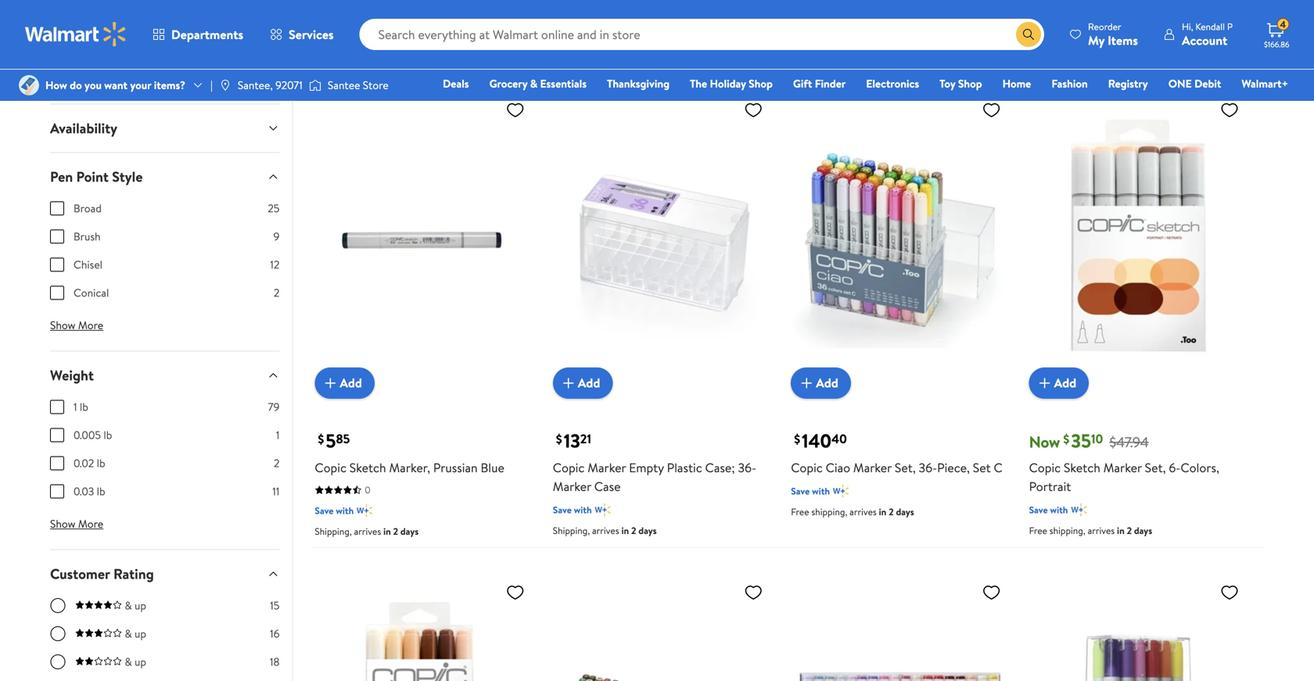 Task type: locate. For each thing, give the bounding box(es) containing it.
brush
[[74, 229, 101, 244]]

free shipping, arrives in 2 days
[[791, 505, 914, 518], [1029, 524, 1152, 537]]

3 add button from the left
[[791, 367, 851, 399]]

copic for 140
[[791, 459, 823, 476]]

with down "$ 5 85"
[[336, 504, 354, 517]]

& up for 18
[[125, 654, 146, 669]]

add button up now
[[1029, 367, 1089, 399]]

show more button down 0.03
[[38, 512, 116, 537]]

free shipping, arrives in 2 days for $47.94
[[1029, 524, 1152, 537]]

santee store
[[328, 77, 389, 93]]

grocery
[[489, 76, 527, 91]]

copic down 140 at the right bottom of page
[[791, 459, 823, 476]]

1 vertical spatial show
[[50, 516, 75, 532]]

colors,
[[1181, 459, 1219, 476]]

copic inside 'copic marker empty plastic case; 36- marker case'
[[553, 459, 585, 476]]

1 horizontal spatial 1
[[276, 427, 280, 442]]

$ 140 40
[[794, 428, 847, 454]]

sketch down 35
[[1064, 459, 1100, 476]]

more down conical
[[78, 318, 103, 333]]

copic down 13 at the left bottom of the page
[[553, 459, 585, 476]]

1 horizontal spatial shipping, arrives in 2 days
[[553, 524, 657, 537]]

portrait
[[1029, 478, 1071, 495]]

2
[[274, 285, 280, 300], [274, 455, 280, 471], [889, 505, 894, 518], [631, 524, 636, 537], [1127, 524, 1132, 537], [393, 525, 398, 538]]

save for $47.94
[[1029, 503, 1048, 516]]

0 horizontal spatial free
[[791, 505, 809, 518]]

shipping, down the portrait
[[1050, 524, 1085, 537]]

12
[[270, 257, 280, 272]]

lb right 0.005 at the bottom left of the page
[[104, 427, 112, 442]]

more down 0.03 lb
[[78, 516, 103, 532]]

days right the 3+
[[406, 42, 424, 56]]

save with down the portrait
[[1029, 503, 1068, 516]]

finder
[[815, 76, 846, 91]]

None checkbox
[[50, 201, 64, 215], [50, 229, 64, 243], [50, 257, 64, 272], [50, 286, 64, 300], [50, 428, 64, 442], [50, 484, 64, 498], [50, 201, 64, 215], [50, 229, 64, 243], [50, 257, 64, 272], [50, 286, 64, 300], [50, 428, 64, 442], [50, 484, 64, 498]]

marker down $47.94
[[1103, 459, 1142, 476]]

0 vertical spatial show more
[[50, 318, 103, 333]]

2 up "11"
[[274, 455, 280, 471]]

2 horizontal spatial  image
[[309, 77, 321, 93]]

free shipping, arrives in 2 days down ciao
[[791, 505, 914, 518]]

2 sketch from the left
[[1064, 459, 1100, 476]]

1 vertical spatial more
[[78, 516, 103, 532]]

2 vertical spatial & up
[[125, 654, 146, 669]]

1 vertical spatial 1
[[276, 427, 280, 442]]

2 down 12
[[274, 285, 280, 300]]

add button
[[315, 367, 375, 399], [553, 367, 613, 399], [791, 367, 851, 399], [1029, 367, 1089, 399]]

speed tab
[[38, 39, 292, 103]]

santee, 92071
[[238, 77, 303, 93]]

add to cart image up 85
[[321, 374, 340, 393]]

3 copic from the left
[[791, 459, 823, 476]]

1 down 79
[[276, 427, 280, 442]]

add to favorites list, copic sketch marker set, 6-colors, portrait image
[[1220, 100, 1239, 120]]

0 vertical spatial & up
[[125, 598, 146, 613]]

registry link
[[1101, 75, 1155, 92]]

how
[[45, 77, 67, 93]]

lb right 0.02
[[97, 455, 105, 471]]

2 up from the top
[[135, 626, 146, 641]]

free shipping, arrives in 2 days down the portrait
[[1029, 524, 1152, 537]]

1 vertical spatial up
[[135, 626, 146, 641]]

grocery & essentials link
[[482, 75, 594, 92]]

shop inside the holiday shop link
[[749, 76, 773, 91]]

add button up $ 140 40
[[791, 367, 851, 399]]

1 vertical spatial & up
[[125, 626, 146, 641]]

add up 40
[[816, 374, 838, 392]]

free down 140 at the right bottom of page
[[791, 505, 809, 518]]

show more
[[50, 318, 103, 333], [50, 516, 103, 532]]

add to cart image for 140
[[797, 374, 816, 393]]

3 add from the left
[[816, 374, 838, 392]]

add up the 21 at the left bottom of page
[[578, 374, 600, 392]]

show more down 0.03
[[50, 516, 103, 532]]

0 horizontal spatial shipping,
[[811, 505, 847, 518]]

the
[[690, 76, 707, 91]]

1 vertical spatial shipping,
[[1050, 524, 1085, 537]]

walmart plus image down ciao
[[833, 483, 849, 499]]

0 horizontal spatial 36-
[[738, 459, 756, 476]]

85
[[336, 430, 350, 447]]

0 horizontal spatial set,
[[895, 459, 916, 476]]

speed
[[50, 53, 88, 73]]

1 show more button from the top
[[38, 313, 116, 338]]

1 horizontal spatial shop
[[958, 76, 982, 91]]

1 $ from the left
[[318, 431, 324, 448]]

 image right |
[[219, 79, 231, 92]]

1 up 0.005 at the bottom left of the page
[[74, 399, 77, 414]]

shipping, arrives in 2 days down 0
[[315, 525, 419, 538]]

None checkbox
[[50, 400, 64, 414], [50, 456, 64, 470], [50, 400, 64, 414], [50, 456, 64, 470]]

$ left 5
[[318, 431, 324, 448]]

in down copic sketch marker, prussian blue
[[383, 525, 391, 538]]

1 vertical spatial free shipping, arrives in 2 days
[[1029, 524, 1152, 537]]

essentials
[[540, 76, 587, 91]]

save with for 140
[[791, 484, 830, 498]]

1 show from the top
[[50, 318, 75, 333]]

walmart plus image
[[357, 20, 372, 36], [833, 483, 849, 499], [595, 502, 611, 518], [1071, 502, 1087, 518], [357, 503, 372, 518]]

3 & up from the top
[[125, 654, 146, 669]]

pen point style group
[[50, 200, 280, 313]]

2 $ from the left
[[556, 431, 562, 448]]

copic inside 'now $ 35 10 $47.94 copic sketch marker set, 6-colors, portrait'
[[1029, 459, 1061, 476]]

11
[[272, 484, 280, 499]]

0 vertical spatial shipping,
[[811, 505, 847, 518]]

1 up from the top
[[135, 598, 146, 613]]

marker inside 'now $ 35 10 $47.94 copic sketch marker set, 6-colors, portrait'
[[1103, 459, 1142, 476]]

$166.86
[[1264, 39, 1289, 50]]

add button for 13
[[553, 367, 613, 399]]

add to favorites list, copic marker empty plastic case; 36-marker case image
[[744, 100, 763, 120]]

case
[[594, 478, 621, 495]]

2 add from the left
[[578, 374, 600, 392]]

$ left 140 at the right bottom of page
[[794, 431, 800, 448]]

free down the portrait
[[1029, 524, 1047, 537]]

2 shop from the left
[[958, 76, 982, 91]]

account
[[1182, 32, 1227, 49]]

more
[[78, 318, 103, 333], [78, 516, 103, 532]]

add to cart image up 13 at the left bottom of the page
[[559, 374, 578, 393]]

one
[[1168, 76, 1192, 91]]

save with down "$ 5 85"
[[315, 504, 354, 517]]

electronics link
[[859, 75, 926, 92]]

lb up 0.005 at the bottom left of the page
[[80, 399, 88, 414]]

with for $47.94
[[1050, 503, 1068, 516]]

$
[[318, 431, 324, 448], [556, 431, 562, 448], [794, 431, 800, 448], [1063, 431, 1070, 448]]

shipping, for 140
[[811, 505, 847, 518]]

holiday
[[710, 76, 746, 91]]

up for 18
[[135, 654, 146, 669]]

1 36- from the left
[[738, 459, 756, 476]]

copic sketch marker, prussian blue
[[315, 459, 504, 476]]

1 lb
[[74, 399, 88, 414]]

2 show more from the top
[[50, 516, 103, 532]]

set, inside 'now $ 35 10 $47.94 copic sketch marker set, 6-colors, portrait'
[[1145, 459, 1166, 476]]

1 add button from the left
[[315, 367, 375, 399]]

departments
[[171, 26, 243, 43]]

 image right 92071
[[309, 77, 321, 93]]

add up 35
[[1054, 374, 1076, 392]]

1 horizontal spatial  image
[[219, 79, 231, 92]]

thanksgiving
[[607, 76, 670, 91]]

0.005 lb
[[74, 427, 112, 442]]

home link
[[995, 75, 1038, 92]]

0 vertical spatial 1
[[74, 399, 77, 414]]

add to cart image up now
[[1035, 374, 1054, 393]]

0 vertical spatial up
[[135, 598, 146, 613]]

36- inside 'copic marker empty plastic case; 36- marker case'
[[738, 459, 756, 476]]

 image for how do you want your items?
[[19, 75, 39, 95]]

add
[[340, 374, 362, 392], [578, 374, 600, 392], [816, 374, 838, 392], [1054, 374, 1076, 392]]

copic up the portrait
[[1029, 459, 1061, 476]]

2 down copic sketch marker, prussian blue
[[393, 525, 398, 538]]

4 copic from the left
[[1029, 459, 1061, 476]]

arrives
[[354, 42, 381, 56], [850, 505, 877, 518], [592, 524, 619, 537], [1088, 524, 1115, 537], [354, 525, 381, 538]]

1 & up from the top
[[125, 598, 146, 613]]

1 add to cart image from the left
[[321, 374, 340, 393]]

0
[[365, 483, 370, 497]]

you
[[85, 77, 102, 93]]

reorder
[[1088, 20, 1121, 33]]

save down 140 at the right bottom of page
[[791, 484, 810, 498]]

shipping, arrives in 2 days down case
[[553, 524, 657, 537]]

$ inside $ 13 21
[[556, 431, 562, 448]]

add button up the 21 at the left bottom of page
[[553, 367, 613, 399]]

shipping,
[[315, 42, 352, 56], [553, 524, 590, 537], [315, 525, 352, 538]]

92071
[[275, 77, 303, 93]]

1 copic from the left
[[315, 459, 346, 476]]

1
[[74, 399, 77, 414], [276, 427, 280, 442]]

services
[[289, 26, 334, 43]]

0 horizontal spatial shop
[[749, 76, 773, 91]]

0 horizontal spatial  image
[[19, 75, 39, 95]]

up
[[135, 598, 146, 613], [135, 626, 146, 641], [135, 654, 146, 669]]

3 up from the top
[[135, 654, 146, 669]]

days down copic ciao marker set, 36-piece, set c
[[896, 505, 914, 518]]

&
[[530, 76, 537, 91], [125, 598, 132, 613], [125, 626, 132, 641], [125, 654, 132, 669]]

deals
[[443, 76, 469, 91]]

& up for 16
[[125, 626, 146, 641]]

2 show from the top
[[50, 516, 75, 532]]

1 horizontal spatial 36-
[[919, 459, 937, 476]]

with down $ 13 21
[[574, 503, 592, 516]]

add for 5
[[340, 374, 362, 392]]

1 horizontal spatial free
[[1029, 524, 1047, 537]]

show more for pen point style
[[50, 318, 103, 333]]

36- left set
[[919, 459, 937, 476]]

0 horizontal spatial free shipping, arrives in 2 days
[[791, 505, 914, 518]]

debit
[[1194, 76, 1221, 91]]

walmart image
[[25, 22, 127, 47]]

the holiday shop link
[[683, 75, 780, 92]]

pen point style button
[[38, 153, 292, 200]]

0 horizontal spatial 1
[[74, 399, 77, 414]]

copic down 5
[[315, 459, 346, 476]]

0 vertical spatial free
[[791, 505, 809, 518]]

 image
[[19, 75, 39, 95], [309, 77, 321, 93], [219, 79, 231, 92]]

0 horizontal spatial sketch
[[349, 459, 386, 476]]

shipping, down ciao
[[811, 505, 847, 518]]

add to cart image up 140 at the right bottom of page
[[797, 374, 816, 393]]

0 vertical spatial show
[[50, 318, 75, 333]]

sketch up 0
[[349, 459, 386, 476]]

in
[[383, 42, 391, 56], [879, 505, 886, 518], [621, 524, 629, 537], [1117, 524, 1125, 537], [383, 525, 391, 538]]

2 down 'copic marker empty plastic case; 36- marker case'
[[631, 524, 636, 537]]

availability tab
[[38, 104, 292, 152]]

2 add button from the left
[[553, 367, 613, 399]]

add up 85
[[340, 374, 362, 392]]

shop up add to favorites list, copic marker empty plastic case; 36-marker case 'image'
[[749, 76, 773, 91]]

in down copic ciao marker set, 36-piece, set c
[[879, 505, 886, 518]]

add button for 140
[[791, 367, 851, 399]]

registry
[[1108, 76, 1148, 91]]

3 $ from the left
[[794, 431, 800, 448]]

2 & up from the top
[[125, 626, 146, 641]]

add to cart image
[[321, 374, 340, 393], [559, 374, 578, 393], [797, 374, 816, 393], [1035, 374, 1054, 393]]

copic ciao marker set, 6-colors, portrait image
[[315, 576, 531, 681]]

store
[[363, 77, 389, 93]]

arrives down case
[[592, 524, 619, 537]]

your
[[130, 77, 151, 93]]

2 copic from the left
[[553, 459, 585, 476]]

$ left 35
[[1063, 431, 1070, 448]]

40
[[831, 430, 847, 447]]

1 horizontal spatial free shipping, arrives in 2 days
[[1029, 524, 1152, 537]]

free
[[791, 505, 809, 518], [1029, 524, 1047, 537]]

show more button down conical
[[38, 313, 116, 338]]

Search search field
[[360, 19, 1044, 50]]

save down 5
[[315, 504, 334, 517]]

2 set, from the left
[[1145, 459, 1166, 476]]

$ for 13
[[556, 431, 562, 448]]

days down 'now $ 35 10 $47.94 copic sketch marker set, 6-colors, portrait'
[[1134, 524, 1152, 537]]

save with down ciao
[[791, 484, 830, 498]]

1 horizontal spatial shipping,
[[1050, 524, 1085, 537]]

$ inside "$ 5 85"
[[318, 431, 324, 448]]

up for 15
[[135, 598, 146, 613]]

1 show more from the top
[[50, 318, 103, 333]]

now
[[1029, 431, 1060, 453]]

1 vertical spatial show more
[[50, 516, 103, 532]]

with down the portrait
[[1050, 503, 1068, 516]]

1 horizontal spatial sketch
[[1064, 459, 1100, 476]]

save
[[315, 22, 334, 35], [791, 484, 810, 498], [553, 503, 572, 516], [1029, 503, 1048, 516], [315, 504, 334, 517]]

set, left 6-
[[1145, 459, 1166, 476]]

free shipping, arrives in 2 days for 140
[[791, 505, 914, 518]]

show more down conical
[[50, 318, 103, 333]]

with down ciao
[[812, 484, 830, 498]]

2 add to cart image from the left
[[559, 374, 578, 393]]

 image left how on the top of the page
[[19, 75, 39, 95]]

1 add from the left
[[340, 374, 362, 392]]

arrives down ciao
[[850, 505, 877, 518]]

save down the portrait
[[1029, 503, 1048, 516]]

show more for weight
[[50, 516, 103, 532]]

4 add button from the left
[[1029, 367, 1089, 399]]

items
[[1108, 32, 1138, 49]]

add to favorites list, copic ciao marker set, 36-piece, set c image
[[982, 100, 1001, 120]]

2 more from the top
[[78, 516, 103, 532]]

1 vertical spatial show more button
[[38, 512, 116, 537]]

electronics
[[866, 76, 919, 91]]

one debit
[[1168, 76, 1221, 91]]

1 more from the top
[[78, 318, 103, 333]]

0 vertical spatial free shipping, arrives in 2 days
[[791, 505, 914, 518]]

1 sketch from the left
[[349, 459, 386, 476]]

9
[[273, 229, 280, 244]]

in left the 3+
[[383, 42, 391, 56]]

$ inside $ 140 40
[[794, 431, 800, 448]]

1 horizontal spatial set,
[[1145, 459, 1166, 476]]

lb
[[80, 399, 88, 414], [104, 427, 112, 442], [97, 455, 105, 471], [97, 484, 105, 499]]

10
[[1091, 430, 1103, 447]]

2 vertical spatial up
[[135, 654, 146, 669]]

1 shop from the left
[[749, 76, 773, 91]]

0.03 lb
[[74, 484, 105, 499]]

show down conical
[[50, 318, 75, 333]]

36- right case;
[[738, 459, 756, 476]]

walmart plus image down 'now $ 35 10 $47.94 copic sketch marker set, 6-colors, portrait'
[[1071, 502, 1087, 518]]

set,
[[895, 459, 916, 476], [1145, 459, 1166, 476]]

set, left piece,
[[895, 459, 916, 476]]

lb right 0.03
[[97, 484, 105, 499]]

add button up 85
[[315, 367, 375, 399]]

 image for santee, 92071
[[219, 79, 231, 92]]

$ left 13 at the left bottom of the page
[[556, 431, 562, 448]]

2 36- from the left
[[919, 459, 937, 476]]

Walmart Site-Wide search field
[[360, 19, 1044, 50]]

shop inside toy shop 'link'
[[958, 76, 982, 91]]

with up shipping, arrives in 3+ days
[[336, 22, 354, 35]]

add for 13
[[578, 374, 600, 392]]

1 vertical spatial free
[[1029, 524, 1047, 537]]

save down 13 at the left bottom of the page
[[553, 503, 572, 516]]

weight tab
[[38, 351, 292, 399]]

4 out of 5 stars and up, 15 items radio
[[50, 598, 66, 613]]

walmart plus image down case
[[595, 502, 611, 518]]

grocery & essentials
[[489, 76, 587, 91]]

sketch inside 'now $ 35 10 $47.94 copic sketch marker set, 6-colors, portrait'
[[1064, 459, 1100, 476]]

4 $ from the left
[[1063, 431, 1070, 448]]

shop right toy
[[958, 76, 982, 91]]

2 down 'now $ 35 10 $47.94 copic sketch marker set, 6-colors, portrait'
[[1127, 524, 1132, 537]]

2 show more button from the top
[[38, 512, 116, 537]]

show down 0.03
[[50, 516, 75, 532]]

0 vertical spatial show more button
[[38, 313, 116, 338]]

0 vertical spatial more
[[78, 318, 103, 333]]

days down copic sketch marker, prussian blue
[[400, 525, 419, 538]]

$ 5 85
[[318, 428, 350, 454]]

save with down 13 at the left bottom of the page
[[553, 503, 592, 516]]

3 add to cart image from the left
[[797, 374, 816, 393]]

gift finder
[[793, 76, 846, 91]]

now $ 35 10 $47.94 copic sketch marker set, 6-colors, portrait
[[1029, 428, 1219, 495]]

walmart plus image up shipping, arrives in 3+ days
[[357, 20, 372, 36]]



Task type: vqa. For each thing, say whether or not it's contained in the screenshot.


Task type: describe. For each thing, give the bounding box(es) containing it.
0.02
[[74, 455, 94, 471]]

style
[[112, 167, 143, 186]]

with for 140
[[812, 484, 830, 498]]

search icon image
[[1022, 28, 1035, 41]]

& for 15
[[125, 598, 132, 613]]

walmart+
[[1242, 76, 1288, 91]]

& inside "link"
[[530, 76, 537, 91]]

arrives left the 3+
[[354, 42, 381, 56]]

25
[[268, 200, 280, 216]]

0.005
[[74, 427, 101, 442]]

free for $47.94
[[1029, 524, 1047, 537]]

15
[[270, 598, 280, 613]]

& for 16
[[125, 626, 132, 641]]

save with for $47.94
[[1029, 503, 1068, 516]]

c
[[994, 459, 1003, 476]]

0 horizontal spatial shipping, arrives in 2 days
[[315, 525, 419, 538]]

copic classic marker set, 72-piece set, a image
[[553, 576, 769, 681]]

$ for 5
[[318, 431, 324, 448]]

add button for 5
[[315, 367, 375, 399]]

$ for 140
[[794, 431, 800, 448]]

$47.94
[[1109, 433, 1149, 452]]

home
[[1002, 76, 1031, 91]]

departments button
[[139, 16, 257, 53]]

add to favorites list, copic ciao marker set, 6-colors, portrait image
[[506, 583, 525, 602]]

plastic
[[667, 459, 702, 476]]

case;
[[705, 459, 735, 476]]

3 out of 5 stars and up, 16 items radio
[[50, 626, 66, 642]]

& up for 15
[[125, 598, 146, 613]]

18
[[270, 654, 280, 669]]

free for 140
[[791, 505, 809, 518]]

walmart plus image for 13
[[595, 502, 611, 518]]

copic marker empty plastic case; 36- marker case
[[553, 459, 756, 495]]

13
[[564, 428, 580, 454]]

lb for 0.03 lb
[[97, 484, 105, 499]]

items?
[[154, 77, 185, 93]]

add to favorites list, copic sketch marker, prussian blue image
[[506, 100, 525, 120]]

walmart plus image for 140
[[833, 483, 849, 499]]

1 for 1 lb
[[74, 399, 77, 414]]

availability
[[50, 118, 117, 138]]

fashion link
[[1044, 75, 1095, 92]]

my
[[1088, 32, 1105, 49]]

4 add from the left
[[1054, 374, 1076, 392]]

 image for santee store
[[309, 77, 321, 93]]

gift
[[793, 76, 812, 91]]

show for weight
[[50, 516, 75, 532]]

save with up shipping, arrives in 3+ days
[[315, 22, 354, 35]]

broad
[[74, 200, 102, 216]]

more for pen point style
[[78, 318, 103, 333]]

save with for 13
[[553, 503, 592, 516]]

& for 18
[[125, 654, 132, 669]]

0.02 lb
[[74, 455, 105, 471]]

ciao
[[826, 459, 850, 476]]

0.03
[[74, 484, 94, 499]]

copic ciao marker set, 36-piece, set c image
[[791, 94, 1007, 386]]

rating
[[113, 564, 154, 584]]

add to cart image for 5
[[321, 374, 340, 393]]

2 down copic ciao marker set, 36-piece, set c
[[889, 505, 894, 518]]

marker,
[[389, 459, 430, 476]]

thanksgiving link
[[600, 75, 677, 92]]

6-
[[1169, 459, 1181, 476]]

marker up case
[[588, 459, 626, 476]]

walmart+ link
[[1235, 75, 1295, 92]]

copic ciao marker set, 36-piece, set c
[[791, 459, 1003, 476]]

16
[[270, 626, 280, 641]]

p
[[1227, 20, 1233, 33]]

deals link
[[436, 75, 476, 92]]

customer rating
[[50, 564, 154, 584]]

shipping, for $47.94
[[1050, 524, 1085, 537]]

save for 13
[[553, 503, 572, 516]]

marker right ciao
[[853, 459, 892, 476]]

want
[[104, 77, 127, 93]]

copic for 5
[[315, 459, 346, 476]]

2 inside weight group
[[274, 455, 280, 471]]

services button
[[257, 16, 347, 53]]

toy shop
[[940, 76, 982, 91]]

|
[[210, 77, 213, 93]]

save up shipping, arrives in 3+ days
[[315, 22, 334, 35]]

toy
[[940, 76, 955, 91]]

add to favorites list, copic classic marker set, 72-piece set, a image
[[744, 583, 763, 602]]

add to cart image for 13
[[559, 374, 578, 393]]

$ 13 21
[[556, 428, 591, 454]]

lb for 0.005 lb
[[104, 427, 112, 442]]

copic sketch marker set, 72-piece set, b, v2 image
[[791, 576, 1007, 681]]

weight group
[[50, 399, 280, 512]]

add to favorites list, copic sketch marker set, 72-piece set, b, v2 image
[[982, 583, 1001, 602]]

speed button
[[38, 39, 292, 103]]

fashion
[[1051, 76, 1088, 91]]

weight button
[[38, 351, 292, 399]]

santee,
[[238, 77, 273, 93]]

in down 'now $ 35 10 $47.94 copic sketch marker set, 6-colors, portrait'
[[1117, 524, 1125, 537]]

walmart plus image for $47.94
[[1071, 502, 1087, 518]]

up for 16
[[135, 626, 146, 641]]

pen
[[50, 167, 73, 186]]

set
[[973, 459, 991, 476]]

1 set, from the left
[[895, 459, 916, 476]]

pen point style
[[50, 167, 143, 186]]

weight
[[50, 365, 94, 385]]

more for weight
[[78, 516, 103, 532]]

days down 'copic marker empty plastic case; 36- marker case'
[[638, 524, 657, 537]]

the holiday shop
[[690, 76, 773, 91]]

walmart plus image down 0
[[357, 503, 372, 518]]

one debit link
[[1161, 75, 1228, 92]]

show more button for weight
[[38, 512, 116, 537]]

point
[[76, 167, 109, 186]]

lb for 1 lb
[[80, 399, 88, 414]]

5
[[326, 428, 336, 454]]

in down 'copic marker empty plastic case; 36- marker case'
[[621, 524, 629, 537]]

santee
[[328, 77, 360, 93]]

blue
[[481, 459, 504, 476]]

shipping, arrives in 3+ days
[[315, 42, 424, 56]]

4 add to cart image from the left
[[1035, 374, 1054, 393]]

customer rating option group
[[50, 598, 280, 681]]

how do you want your items?
[[45, 77, 185, 93]]

copic ciao artist marker set, 12-colors, basic image
[[1029, 576, 1245, 681]]

pen point style tab
[[38, 153, 292, 200]]

prussian
[[433, 459, 478, 476]]

show more button for pen point style
[[38, 313, 116, 338]]

save for 140
[[791, 484, 810, 498]]

hi,
[[1182, 20, 1193, 33]]

copic sketch marker, prussian blue image
[[315, 94, 531, 386]]

3+
[[393, 42, 404, 56]]

toy shop link
[[932, 75, 989, 92]]

chisel
[[74, 257, 103, 272]]

hi, kendall p account
[[1182, 20, 1233, 49]]

arrives down 'now $ 35 10 $47.94 copic sketch marker set, 6-colors, portrait'
[[1088, 524, 1115, 537]]

2 out of 5 stars and up, 18 items radio
[[50, 654, 66, 670]]

copic for 13
[[553, 459, 585, 476]]

35
[[1071, 428, 1091, 454]]

copic marker empty plastic case; 36-marker case image
[[553, 94, 769, 386]]

copic sketch marker set, 6-colors, portrait image
[[1029, 94, 1245, 386]]

marker left case
[[553, 478, 591, 495]]

lb for 0.02 lb
[[97, 455, 105, 471]]

customer
[[50, 564, 110, 584]]

4
[[1280, 18, 1286, 31]]

reorder my items
[[1088, 20, 1138, 49]]

with for 13
[[574, 503, 592, 516]]

add to favorites list, copic ciao artist marker set, 12-colors, basic image
[[1220, 583, 1239, 602]]

show for pen point style
[[50, 318, 75, 333]]

add for 140
[[816, 374, 838, 392]]

2 inside pen point style 'group'
[[274, 285, 280, 300]]

$ inside 'now $ 35 10 $47.94 copic sketch marker set, 6-colors, portrait'
[[1063, 431, 1070, 448]]

arrives down 0
[[354, 525, 381, 538]]

1 for 1
[[276, 427, 280, 442]]

customer rating tab
[[38, 550, 292, 598]]



